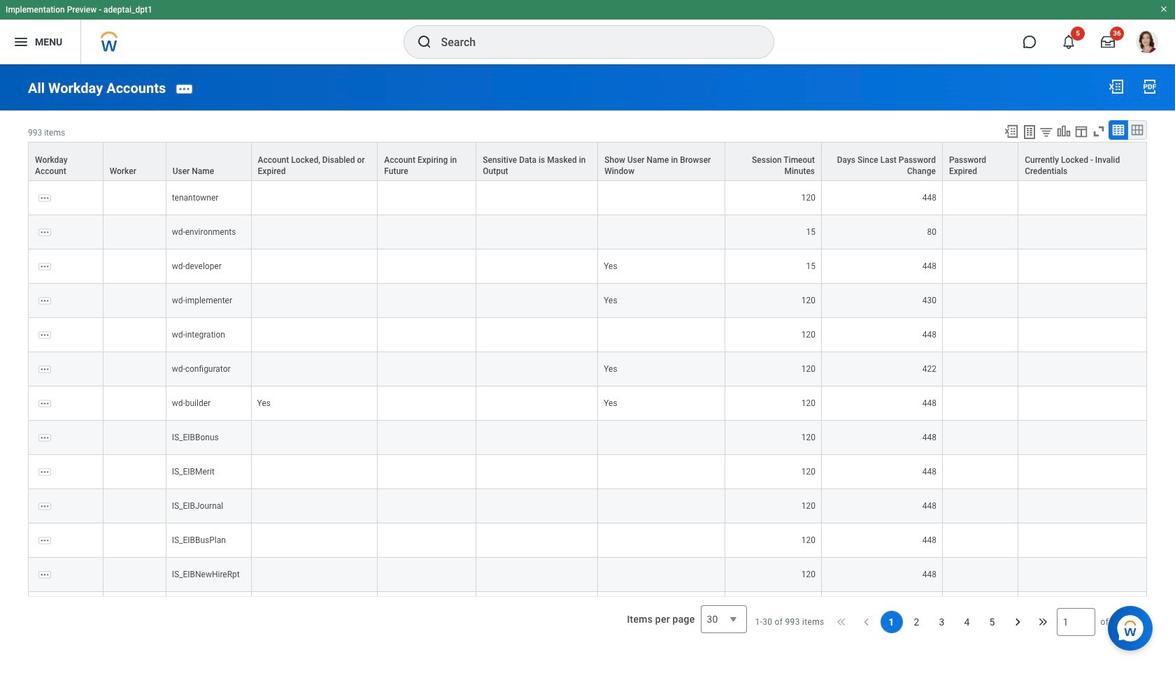 Task type: locate. For each thing, give the bounding box(es) containing it.
1 row from the top
[[28, 142, 1148, 181]]

cell
[[103, 181, 166, 215], [252, 181, 378, 215], [378, 181, 477, 215], [477, 181, 599, 215], [599, 181, 726, 215], [943, 181, 1019, 215], [1019, 181, 1148, 215], [103, 215, 166, 250], [252, 215, 378, 250], [378, 215, 477, 250], [477, 215, 599, 250], [599, 215, 726, 250], [943, 215, 1019, 250], [1019, 215, 1148, 250], [103, 250, 166, 284], [252, 250, 378, 284], [378, 250, 477, 284], [477, 250, 599, 284], [943, 250, 1019, 284], [1019, 250, 1148, 284], [103, 284, 166, 318], [252, 284, 378, 318], [378, 284, 477, 318], [477, 284, 599, 318], [943, 284, 1019, 318], [1019, 284, 1148, 318], [103, 318, 166, 353], [252, 318, 378, 353], [378, 318, 477, 353], [477, 318, 599, 353], [599, 318, 726, 353], [943, 318, 1019, 353], [1019, 318, 1148, 353], [103, 353, 166, 387], [252, 353, 378, 387], [378, 353, 477, 387], [477, 353, 599, 387], [943, 353, 1019, 387], [1019, 353, 1148, 387], [103, 387, 166, 421], [378, 387, 477, 421], [477, 387, 599, 421], [943, 387, 1019, 421], [1019, 387, 1148, 421], [103, 421, 166, 455], [252, 421, 378, 455], [378, 421, 477, 455], [477, 421, 599, 455], [599, 421, 726, 455], [943, 421, 1019, 455], [1019, 421, 1148, 455], [103, 455, 166, 490], [252, 455, 378, 490], [378, 455, 477, 490], [477, 455, 599, 490], [599, 455, 726, 490], [943, 455, 1019, 490], [1019, 455, 1148, 490], [103, 490, 166, 524], [252, 490, 378, 524], [378, 490, 477, 524], [477, 490, 599, 524], [599, 490, 726, 524], [943, 490, 1019, 524], [1019, 490, 1148, 524], [103, 524, 166, 558], [252, 524, 378, 558], [378, 524, 477, 558], [477, 524, 599, 558], [599, 524, 726, 558], [943, 524, 1019, 558], [1019, 524, 1148, 558], [103, 558, 166, 593], [252, 558, 378, 593], [378, 558, 477, 593], [477, 558, 599, 593], [599, 558, 726, 593], [943, 558, 1019, 593], [1019, 558, 1148, 593], [28, 593, 103, 627], [103, 593, 166, 627], [166, 593, 252, 627], [252, 593, 378, 627], [378, 593, 477, 627], [477, 593, 599, 627], [599, 593, 726, 627], [726, 593, 822, 627], [822, 593, 943, 627], [943, 593, 1019, 627], [1019, 593, 1148, 627]]

export to excel image
[[1004, 124, 1020, 139]]

status
[[756, 617, 825, 628]]

chevron 2x right small image
[[1036, 616, 1050, 630]]

fullscreen image
[[1092, 124, 1107, 139]]

pagination element
[[756, 598, 1148, 648]]

3 row from the top
[[28, 215, 1148, 250]]

main content
[[0, 64, 1176, 674]]

table image
[[1112, 123, 1126, 137]]

chevron right small image
[[1011, 616, 1025, 630]]

8 row from the top
[[28, 387, 1148, 421]]

profile logan mcneil image
[[1137, 31, 1159, 56]]

row
[[28, 142, 1148, 181], [28, 181, 1148, 215], [28, 215, 1148, 250], [28, 250, 1148, 284], [28, 284, 1148, 318], [28, 318, 1148, 353], [28, 353, 1148, 387], [28, 387, 1148, 421], [28, 421, 1148, 455], [28, 455, 1148, 490], [28, 490, 1148, 524], [28, 524, 1148, 558], [28, 558, 1148, 593], [28, 593, 1148, 627]]

items per page element
[[625, 598, 747, 642]]

search image
[[416, 34, 433, 50]]

13 row from the top
[[28, 558, 1148, 593]]

9 row from the top
[[28, 421, 1148, 455]]

toolbar
[[998, 120, 1148, 142]]

export to worksheets image
[[1022, 124, 1039, 140]]

notifications large image
[[1062, 35, 1076, 49]]

6 row from the top
[[28, 318, 1148, 353]]

close environment banner image
[[1160, 5, 1169, 13]]

view printable version (pdf) image
[[1142, 78, 1159, 95]]

banner
[[0, 0, 1176, 64]]

expand table image
[[1131, 123, 1145, 137]]

export to excel image
[[1109, 78, 1125, 95]]

list
[[881, 612, 1004, 634]]

all workday accounts - expand/collapse chart image
[[1057, 124, 1072, 139]]

all workday accounts element
[[28, 80, 166, 96]]

list inside pagination element
[[881, 612, 1004, 634]]

2 row from the top
[[28, 181, 1148, 215]]

12 row from the top
[[28, 524, 1148, 558]]



Task type: vqa. For each thing, say whether or not it's contained in the screenshot.
Team "link"
no



Task type: describe. For each thing, give the bounding box(es) containing it.
Search Workday  search field
[[441, 27, 745, 57]]

11 row from the top
[[28, 490, 1148, 524]]

chevron 2x left small image
[[835, 616, 849, 630]]

Go to page number text field
[[1057, 609, 1096, 637]]

14 row from the top
[[28, 593, 1148, 627]]

chevron left small image
[[860, 616, 874, 630]]

7 row from the top
[[28, 353, 1148, 387]]

justify image
[[13, 34, 29, 50]]

Choose an option text field
[[701, 606, 747, 634]]

select to filter grid data image
[[1039, 124, 1055, 139]]

4 row from the top
[[28, 250, 1148, 284]]

10 row from the top
[[28, 455, 1148, 490]]

inbox large image
[[1102, 35, 1116, 49]]

5 row from the top
[[28, 284, 1148, 318]]

status inside pagination element
[[756, 617, 825, 628]]

click to view/edit grid preferences image
[[1074, 124, 1090, 139]]



